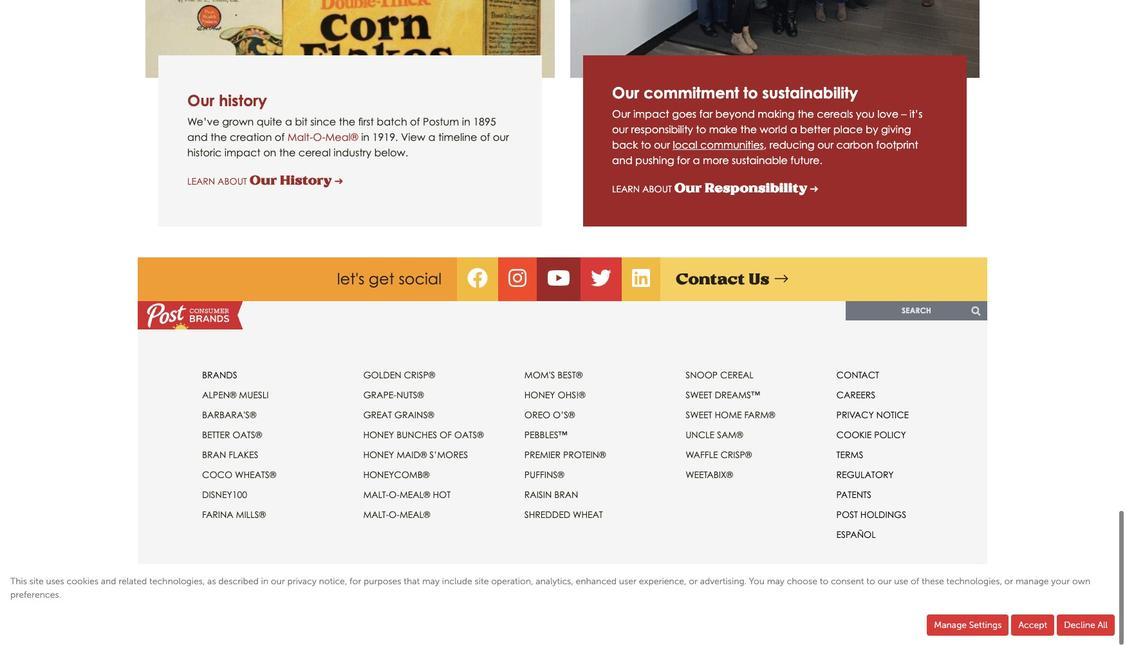 Task type: describe. For each thing, give the bounding box(es) containing it.
1 technologies, from the left
[[149, 576, 205, 587]]

reserved
[[639, 582, 675, 591]]

alpen® muesli link
[[202, 390, 269, 401]]

these
[[922, 576, 945, 587]]

cereals
[[818, 108, 854, 121]]

better
[[202, 430, 230, 441]]

1 horizontal spatial malt-o-meal® link
[[364, 510, 431, 521]]

of inside the , for purposes that may include site operation, analytics, enhanced user experience, or advertising. you may choose to consent to our use of these technologies, or manage your own preferences.
[[911, 576, 920, 587]]

for inside the , for purposes that may include site operation, analytics, enhanced user experience, or advertising. you may choose to consent to our use of these technologies, or manage your own preferences.
[[350, 576, 361, 587]]

español link
[[837, 530, 876, 541]]

mills®
[[236, 510, 266, 521]]

own
[[1073, 576, 1091, 587]]

sweet home farm®
[[686, 410, 776, 421]]

settings
[[970, 620, 1002, 631]]

farina mills®
[[202, 510, 266, 521]]

crisp® for golden crisp®
[[404, 370, 436, 381]]

consumer
[[498, 582, 542, 591]]

this site uses cookies and related technologies, as described in our privacy notice
[[10, 576, 345, 587]]

sam®
[[717, 430, 744, 441]]

us
[[749, 271, 770, 289]]

farina mills® link
[[202, 510, 266, 521]]

of up s'mores
[[440, 430, 452, 441]]

a inside "our impact goes far beyond making the cereals you love – it's our responsibility to make the world a better place by giving back to our"
[[791, 124, 798, 137]]

a inside we've grown quite a bit since the first batch of postum in 1895 and the creation of
[[285, 116, 292, 129]]

beyond
[[716, 108, 755, 121]]

we've
[[187, 116, 220, 129]]

maid®
[[397, 450, 427, 461]]

post holdings
[[837, 510, 907, 521]]

reducing
[[770, 139, 815, 152]]

0 vertical spatial o-
[[313, 131, 326, 144]]

2 oats® from the left
[[455, 430, 484, 441]]

1 vertical spatial bran
[[555, 490, 579, 501]]

the inside "in 1919. view a timeline of our historic impact on the cereal industry below."
[[279, 147, 296, 160]]

0 horizontal spatial history
[[219, 91, 267, 111]]

make
[[710, 124, 738, 137]]

honeycomb® link
[[364, 470, 430, 481]]

coco
[[202, 470, 233, 481]]

industry
[[334, 147, 372, 160]]

brands,
[[544, 582, 576, 591]]

sweet for sweet home farm®
[[686, 410, 713, 421]]

rights
[[611, 582, 637, 591]]

manage
[[1016, 576, 1050, 587]]

protein®
[[564, 450, 606, 461]]

premier
[[525, 450, 561, 461]]

pebbles™
[[525, 430, 568, 441]]

use
[[895, 576, 909, 587]]

contact for contact us
[[676, 271, 746, 289]]

and inside the local communities , reducing our carbon footprint and pushing for a more sustainable future.
[[613, 155, 633, 168]]

the left first
[[339, 116, 356, 129]]

patents
[[837, 490, 872, 501]]

about for history
[[218, 177, 247, 188]]

quite
[[257, 116, 282, 129]]

wheats®
[[235, 470, 276, 481]]

puffins®
[[525, 470, 565, 481]]

great grains®
[[364, 410, 435, 421]]

a inside "in 1919. view a timeline of our historic impact on the cereal industry below."
[[429, 131, 436, 144]]

Search text field
[[846, 302, 988, 321]]

to up beyond in the top of the page
[[744, 84, 758, 103]]

mom's best® link
[[525, 370, 583, 381]]

pushing
[[636, 155, 675, 168]]

privacy notice
[[288, 576, 345, 587]]

holdings
[[861, 510, 907, 521]]

sweet for sweet dreams™
[[686, 390, 713, 401]]

shredded wheat link
[[525, 510, 603, 521]]

hot
[[433, 490, 451, 501]]

premier protein®
[[525, 450, 606, 461]]

making
[[758, 108, 795, 121]]

malt- for malt-o-meal® link to the right
[[364, 510, 389, 521]]

described
[[219, 576, 259, 587]]

honey for honey bunches of oats®
[[364, 430, 394, 441]]

waffle
[[686, 450, 719, 461]]

snoop cereal link
[[686, 370, 754, 381]]

dreams™
[[715, 390, 761, 401]]

local communities link
[[673, 139, 764, 152]]

flakes
[[229, 450, 259, 461]]

great grains® link
[[364, 410, 435, 421]]

malt- for malt-o-meal® hot link
[[364, 490, 389, 501]]

bunches
[[397, 430, 437, 441]]

our up the back
[[613, 124, 629, 137]]

post consumer brands link
[[138, 302, 243, 330]]

llc.
[[578, 582, 594, 591]]

local
[[673, 139, 698, 152]]

you
[[750, 576, 765, 587]]

1 oats® from the left
[[233, 430, 262, 441]]

our inside the local communities , reducing our carbon footprint and pushing for a more sustainable future.
[[818, 139, 834, 152]]

place
[[834, 124, 864, 137]]

in inside we've grown quite a bit since the first batch of postum in 1895 and the creation of
[[462, 116, 471, 129]]

oreo
[[525, 410, 551, 421]]

privacy notice link
[[837, 410, 910, 421]]

learn about our responsibility
[[613, 182, 808, 196]]

sweet dreams™ link
[[686, 390, 761, 401]]

disney100 link
[[202, 490, 247, 501]]

for inside the local communities , reducing our carbon footprint and pushing for a more sustainable future.
[[677, 155, 691, 168]]

technologies, inside the , for purposes that may include site operation, analytics, enhanced user experience, or advertising. you may choose to consent to our use of these technologies, or manage your own preferences.
[[947, 576, 1003, 587]]

love
[[878, 108, 899, 121]]

brands
[[202, 370, 237, 381]]

communities
[[701, 139, 764, 152]]

of up on
[[275, 131, 285, 144]]

careers
[[837, 390, 876, 401]]

impact inside "our impact goes far beyond making the cereals you love – it's our responsibility to make the world a better place by giving back to our"
[[634, 108, 670, 121]]

terms link
[[837, 450, 864, 461]]

in 1919. view a timeline of our historic impact on the cereal industry below.
[[187, 131, 509, 160]]

impact inside "in 1919. view a timeline of our historic impact on the cereal industry below."
[[225, 147, 261, 160]]

long arrow right image for our commitment to sustainability
[[811, 186, 819, 195]]

1 or from the left
[[689, 576, 698, 587]]

grape-
[[364, 390, 397, 401]]

carbon
[[837, 139, 874, 152]]

of up view
[[410, 116, 420, 129]]

honey maid® s'mores
[[364, 450, 468, 461]]

purposes
[[364, 576, 402, 587]]

1 horizontal spatial responsibility
[[705, 182, 808, 196]]

1 vertical spatial post
[[478, 582, 496, 591]]

of inside "in 1919. view a timeline of our historic impact on the cereal industry below."
[[480, 131, 490, 144]]

weetabix®
[[686, 470, 734, 481]]

to right choose
[[820, 576, 829, 587]]

honey for honey ohs!®
[[525, 390, 556, 401]]

our impact goes far beyond making the cereals you love – it's our responsibility to make the world a better place by giving back to our
[[613, 108, 923, 152]]

by
[[866, 124, 879, 137]]

grape-nuts® link
[[364, 390, 424, 401]]

site inside the , for purposes that may include site operation, analytics, enhanced user experience, or advertising. you may choose to consent to our use of these technologies, or manage your own preferences.
[[475, 576, 489, 587]]

learn for our commitment to sustainability
[[613, 184, 640, 195]]

nuts®
[[397, 390, 424, 401]]

farm®
[[745, 410, 776, 421]]

in inside "in 1919. view a timeline of our historic impact on the cereal industry below."
[[361, 131, 370, 144]]



Task type: vqa. For each thing, say whether or not it's contained in the screenshot.
1998
no



Task type: locate. For each thing, give the bounding box(es) containing it.
choose
[[787, 576, 818, 587]]

golden crisp® link
[[364, 370, 436, 381]]

0 vertical spatial malt-o-meal® link
[[288, 131, 359, 144]]

for left purposes
[[350, 576, 361, 587]]

crisp® for waffle crisp®
[[721, 450, 752, 461]]

privacy notice link
[[288, 576, 345, 587]]

bran flakes link
[[202, 450, 259, 461]]

honey up honey
[[364, 430, 394, 441]]

may right that
[[422, 576, 440, 587]]

learn for our history
[[187, 177, 215, 188]]

post consumer brands employees volunteering at the food bank image
[[571, 0, 980, 78]]

, up sustainable
[[764, 139, 767, 152]]

responsibility
[[632, 124, 694, 137], [705, 182, 808, 196]]

post down patents
[[837, 510, 859, 521]]

contact us link
[[676, 271, 789, 289]]

1 site from the left
[[29, 576, 44, 587]]

our down local
[[675, 182, 702, 196]]

our up pushing
[[654, 139, 671, 152]]

responsibility inside "our impact goes far beyond making the cereals you love – it's our responsibility to make the world a better place by giving back to our"
[[632, 124, 694, 137]]

cereal
[[721, 370, 754, 381]]

barbara's®
[[202, 410, 257, 421]]

impact down creation
[[225, 147, 261, 160]]

1 vertical spatial sweet
[[686, 410, 713, 421]]

1 horizontal spatial technologies,
[[947, 576, 1003, 587]]

bran up shredded wheat link
[[555, 490, 579, 501]]

meal® for malt-o-meal® link to the right
[[400, 510, 431, 521]]

malt-o-meal® down since
[[288, 131, 359, 144]]

o-
[[313, 131, 326, 144], [389, 490, 400, 501], [389, 510, 400, 521]]

long arrow right image
[[775, 273, 789, 288]]

1 horizontal spatial may
[[768, 576, 785, 587]]

1 horizontal spatial learn
[[613, 184, 640, 195]]

crisp® down sam®
[[721, 450, 752, 461]]

bran
[[202, 450, 226, 461], [555, 490, 579, 501]]

cereal
[[299, 147, 331, 160]]

to down far
[[696, 124, 707, 137]]

honey maid® s'mores link
[[364, 450, 468, 461]]

weetabix® link
[[686, 470, 734, 481]]

1 horizontal spatial honey
[[525, 390, 556, 401]]

1 horizontal spatial post
[[837, 510, 859, 521]]

malt-o-meal®
[[288, 131, 359, 144], [364, 510, 431, 521]]

our left use
[[878, 576, 892, 587]]

muesli
[[239, 390, 269, 401]]

0 vertical spatial honey
[[525, 390, 556, 401]]

world
[[760, 124, 788, 137]]

our inside "our impact goes far beyond making the cereals you love – it's our responsibility to make the world a better place by giving back to our"
[[613, 108, 631, 121]]

you
[[857, 108, 875, 121]]

honey bunches of oats® link
[[364, 430, 484, 441]]

0 horizontal spatial site
[[29, 576, 44, 587]]

malt-o-meal® for malt-o-meal® link to the right
[[364, 510, 431, 521]]

0 vertical spatial impact
[[634, 108, 670, 121]]

malt-o-meal® link down since
[[288, 131, 359, 144]]

contact left us
[[676, 271, 746, 289]]

local communities , reducing our carbon footprint and pushing for a more sustainable future.
[[613, 139, 919, 168]]

malt-o-meal® link
[[288, 131, 359, 144], [364, 510, 431, 521]]

1 horizontal spatial history
[[280, 174, 332, 188]]

0 horizontal spatial learn
[[187, 177, 215, 188]]

decline
[[1065, 620, 1096, 631]]

operation,
[[492, 576, 534, 587]]

long arrow right image down industry
[[335, 178, 343, 188]]

brands link
[[202, 370, 237, 381]]

2 technologies, from the left
[[947, 576, 1003, 587]]

0 vertical spatial contact
[[676, 271, 746, 289]]

2 vertical spatial o-
[[389, 510, 400, 521]]

2 may from the left
[[768, 576, 785, 587]]

0 vertical spatial malt-
[[288, 131, 313, 144]]

about inside learn about our responsibility
[[643, 184, 672, 195]]

malt- for malt-o-meal® link to the left
[[288, 131, 313, 144]]

0 horizontal spatial malt-o-meal®
[[288, 131, 359, 144]]

your
[[1052, 576, 1071, 587]]

commitment
[[644, 84, 740, 103]]

0 horizontal spatial post
[[478, 582, 496, 591]]

our down better at the right top of page
[[818, 139, 834, 152]]

our for our commitment to sustainability
[[613, 84, 640, 103]]

site right include
[[475, 576, 489, 587]]

1 vertical spatial malt-
[[364, 490, 389, 501]]

1 horizontal spatial impact
[[634, 108, 670, 121]]

0 horizontal spatial honey
[[364, 430, 394, 441]]

0 vertical spatial post
[[837, 510, 859, 521]]

sweet
[[686, 390, 713, 401], [686, 410, 713, 421]]

1 horizontal spatial and
[[187, 131, 208, 144]]

0 horizontal spatial long arrow right image
[[335, 178, 343, 188]]

0 horizontal spatial in
[[361, 131, 370, 144]]

1 horizontal spatial site
[[475, 576, 489, 587]]

1 vertical spatial crisp®
[[721, 450, 752, 461]]

future.
[[791, 155, 823, 168]]

sweet down snoop
[[686, 390, 713, 401]]

decline all
[[1065, 620, 1109, 631]]

back
[[613, 139, 638, 152]]

learn inside learn about our responsibility
[[613, 184, 640, 195]]

0 horizontal spatial and
[[101, 576, 116, 587]]

,
[[764, 139, 767, 152], [345, 576, 347, 587]]

and left related
[[101, 576, 116, 587]]

malt- down honeycomb® link
[[364, 490, 389, 501]]

1 may from the left
[[422, 576, 440, 587]]

social
[[399, 271, 442, 289]]

long arrow right image down future.
[[811, 186, 819, 195]]

1 vertical spatial for
[[350, 576, 361, 587]]

2 vertical spatial and
[[101, 576, 116, 587]]

uncle
[[686, 430, 715, 441]]

contact up careers
[[837, 370, 880, 381]]

great
[[364, 410, 392, 421]]

1 vertical spatial and
[[613, 155, 633, 168]]

first
[[359, 116, 374, 129]]

long arrow right image
[[335, 178, 343, 188], [811, 186, 819, 195]]

of down 1895
[[480, 131, 490, 144]]

honey
[[525, 390, 556, 401], [364, 430, 394, 441]]

1 vertical spatial o-
[[389, 490, 400, 501]]

patents link
[[837, 490, 872, 501]]

coco wheats® link
[[202, 470, 276, 481]]

1 vertical spatial impact
[[225, 147, 261, 160]]

may right you
[[768, 576, 785, 587]]

0 vertical spatial crisp®
[[404, 370, 436, 381]]

s'mores
[[430, 450, 468, 461]]

learn about our history
[[187, 174, 332, 188]]

0 vertical spatial bran
[[202, 450, 226, 461]]

learn inside learn about our history
[[187, 177, 215, 188]]

0 horizontal spatial for
[[350, 576, 361, 587]]

let's
[[337, 271, 365, 289]]

our for our history
[[187, 91, 215, 111]]

malt-o-meal® link down malt-o-meal® hot
[[364, 510, 431, 521]]

1 vertical spatial malt-o-meal®
[[364, 510, 431, 521]]

instagram image
[[509, 273, 527, 288]]

malt-o-meal® for malt-o-meal® link to the left
[[288, 131, 359, 144]]

0 vertical spatial for
[[677, 155, 691, 168]]

, inside the local communities , reducing our carbon footprint and pushing for a more sustainable future.
[[764, 139, 767, 152]]

more
[[703, 155, 730, 168]]

0 horizontal spatial bran
[[202, 450, 226, 461]]

post consumer brands image
[[138, 302, 243, 330]]

2024
[[458, 582, 476, 591]]

0 horizontal spatial about
[[218, 177, 247, 188]]

0 horizontal spatial contact
[[676, 271, 746, 289]]

o- down since
[[313, 131, 326, 144]]

uses
[[46, 576, 64, 587]]

learn down historic
[[187, 177, 215, 188]]

impact left 'goes'
[[634, 108, 670, 121]]

and inside we've grown quite a bit since the first batch of postum in 1895 and the creation of
[[187, 131, 208, 144]]

1 horizontal spatial for
[[677, 155, 691, 168]]

the right on
[[279, 147, 296, 160]]

better
[[801, 124, 831, 137]]

about down historic
[[218, 177, 247, 188]]

bran down better
[[202, 450, 226, 461]]

contact
[[676, 271, 746, 289], [837, 370, 880, 381]]

o- down honeycomb®
[[389, 490, 400, 501]]

1 vertical spatial malt-o-meal® link
[[364, 510, 431, 521]]

meal® down malt-o-meal® hot
[[400, 510, 431, 521]]

0 horizontal spatial technologies,
[[149, 576, 205, 587]]

technologies, right these at right bottom
[[947, 576, 1003, 587]]

we've grown quite a bit since the first batch of postum in 1895 and the creation of
[[187, 116, 496, 144]]

2 or from the left
[[1005, 576, 1014, 587]]

get
[[369, 271, 395, 289]]

shredded
[[525, 510, 571, 521]]

analytics,
[[536, 576, 574, 587]]

the down beyond in the top of the page
[[741, 124, 757, 137]]

view
[[401, 131, 426, 144]]

uncle sam® link
[[686, 430, 744, 441]]

learn down pushing
[[613, 184, 640, 195]]

1 vertical spatial in
[[361, 131, 370, 144]]

the up better at the right top of page
[[798, 108, 815, 121]]

1 horizontal spatial in
[[462, 116, 471, 129]]

0 horizontal spatial ,
[[345, 576, 347, 587]]

0 horizontal spatial malt-o-meal® link
[[288, 131, 359, 144]]

alpen®
[[202, 390, 237, 401]]

a inside the local communities , reducing our carbon footprint and pushing for a more sustainable future.
[[693, 155, 700, 168]]

technologies, left as
[[149, 576, 205, 587]]

honey down mom's
[[525, 390, 556, 401]]

our
[[613, 84, 640, 103], [187, 91, 215, 111], [613, 108, 631, 121]]

accept button
[[1012, 615, 1055, 636]]

oats® up s'mores
[[455, 430, 484, 441]]

sweet up uncle at the bottom of the page
[[686, 410, 713, 421]]

meal® left hot on the bottom left of page
[[400, 490, 431, 501]]

malt-o-meal® hot link
[[364, 490, 451, 501]]

history down cereal
[[280, 174, 332, 188]]

2 site from the left
[[475, 576, 489, 587]]

impact
[[634, 108, 670, 121], [225, 147, 261, 160]]

1 vertical spatial history
[[280, 174, 332, 188]]

1 vertical spatial responsibility
[[705, 182, 808, 196]]

to up pushing
[[641, 139, 652, 152]]

or left advertising.
[[689, 576, 698, 587]]

post toasties old corn flakes breakfast cereal image
[[146, 0, 555, 78]]

0 vertical spatial meal®
[[326, 131, 359, 144]]

malt- down malt-o-meal® hot
[[364, 510, 389, 521]]

our inside "in 1919. view a timeline of our historic impact on the cereal industry below."
[[493, 131, 509, 144]]

1 horizontal spatial ,
[[764, 139, 767, 152]]

responsibility down 'goes'
[[632, 124, 694, 137]]

our for our impact goes far beyond making the cereals you love – it's our responsibility to make the world a better place by giving back to our
[[613, 108, 631, 121]]

1 horizontal spatial or
[[1005, 576, 1014, 587]]

0 horizontal spatial oats®
[[233, 430, 262, 441]]

2 sweet from the top
[[686, 410, 713, 421]]

0 vertical spatial ,
[[764, 139, 767, 152]]

a left bit
[[285, 116, 292, 129]]

0 horizontal spatial impact
[[225, 147, 261, 160]]

meal® for malt-o-meal® hot link
[[400, 490, 431, 501]]

and down the back
[[613, 155, 633, 168]]

our
[[613, 124, 629, 137], [493, 131, 509, 144], [654, 139, 671, 152], [818, 139, 834, 152], [250, 174, 277, 188], [675, 182, 702, 196], [878, 576, 892, 587]]

of right use
[[911, 576, 920, 587]]

reducing our carbon footprint link
[[770, 139, 919, 152]]

oats® up flakes
[[233, 430, 262, 441]]

our down on
[[250, 174, 277, 188]]

2 horizontal spatial and
[[613, 155, 633, 168]]

for down local
[[677, 155, 691, 168]]

it's
[[910, 108, 923, 121]]

o- down malt-o-meal® hot
[[389, 510, 400, 521]]

2 vertical spatial meal®
[[400, 510, 431, 521]]

meal® up industry
[[326, 131, 359, 144]]

terms
[[837, 450, 864, 461]]

1 horizontal spatial crisp®
[[721, 450, 752, 461]]

our down 1895
[[493, 131, 509, 144]]

notice
[[877, 410, 910, 421]]

contact for contact "link"
[[837, 370, 880, 381]]

history up 'grown'
[[219, 91, 267, 111]]

this
[[10, 576, 27, 587]]

a down postum at the top
[[429, 131, 436, 144]]

0 vertical spatial history
[[219, 91, 267, 111]]

1 horizontal spatial long arrow right image
[[811, 186, 819, 195]]

about inside learn about our history
[[218, 177, 247, 188]]

post
[[837, 510, 859, 521], [478, 582, 496, 591]]

giving
[[882, 124, 912, 137]]

since
[[311, 116, 336, 129]]

1 horizontal spatial contact
[[837, 370, 880, 381]]

, left purposes
[[345, 576, 347, 587]]

linkedin image
[[632, 273, 651, 288]]

1 horizontal spatial bran
[[555, 490, 579, 501]]

1 vertical spatial meal®
[[400, 490, 431, 501]]

0 horizontal spatial responsibility
[[632, 124, 694, 137]]

a up reducing
[[791, 124, 798, 137]]

careers link
[[837, 390, 876, 401]]

the up historic
[[211, 131, 227, 144]]

meal®
[[326, 131, 359, 144], [400, 490, 431, 501], [400, 510, 431, 521]]

meal® for malt-o-meal® link to the left
[[326, 131, 359, 144]]

timeline
[[439, 131, 478, 144]]

honey ohs!® link
[[525, 390, 586, 401]]

grown
[[222, 116, 254, 129]]

0 horizontal spatial crisp®
[[404, 370, 436, 381]]

, inside the , for purposes that may include site operation, analytics, enhanced user experience, or advertising. you may choose to consent to our use of these technologies, or manage your own preferences.
[[345, 576, 347, 587]]

0 vertical spatial malt-o-meal®
[[288, 131, 359, 144]]

in up timeline
[[462, 116, 471, 129]]

post right '2024'
[[478, 582, 496, 591]]

history
[[219, 91, 267, 111], [280, 174, 332, 188]]

malt-o-meal® down malt-o-meal® hot
[[364, 510, 431, 521]]

honeycomb®
[[364, 470, 430, 481]]

0 horizontal spatial may
[[422, 576, 440, 587]]

1 horizontal spatial malt-o-meal®
[[364, 510, 431, 521]]

site up preferences.
[[29, 576, 44, 587]]

honey bunches of oats®
[[364, 430, 484, 441]]

responsibility down sustainable
[[705, 182, 808, 196]]

0 vertical spatial in
[[462, 116, 471, 129]]

honey
[[364, 450, 394, 461]]

©
[[450, 582, 456, 591]]

long arrow right image for our history
[[335, 178, 343, 188]]

or left manage
[[1005, 576, 1014, 587]]

grains®
[[395, 410, 435, 421]]

a down local
[[693, 155, 700, 168]]

0 horizontal spatial or
[[689, 576, 698, 587]]

about for commitment
[[643, 184, 672, 195]]

policy
[[875, 430, 907, 441]]

0 vertical spatial and
[[187, 131, 208, 144]]

our inside the , for purposes that may include site operation, analytics, enhanced user experience, or advertising. you may choose to consent to our use of these technologies, or manage your own preferences.
[[878, 576, 892, 587]]

0 vertical spatial sweet
[[686, 390, 713, 401]]

historic
[[187, 147, 222, 160]]

crisp® up nuts®
[[404, 370, 436, 381]]

and down the we've
[[187, 131, 208, 144]]

oreo o's® link
[[525, 410, 576, 421]]

snoop
[[686, 370, 718, 381]]

1 vertical spatial contact
[[837, 370, 880, 381]]

0 vertical spatial responsibility
[[632, 124, 694, 137]]

on
[[264, 147, 277, 160]]

in down first
[[361, 131, 370, 144]]

2 vertical spatial malt-
[[364, 510, 389, 521]]

malt- down bit
[[288, 131, 313, 144]]

about down pushing
[[643, 184, 672, 195]]

1 horizontal spatial about
[[643, 184, 672, 195]]

1 vertical spatial honey
[[364, 430, 394, 441]]

1 sweet from the top
[[686, 390, 713, 401]]

to right consent
[[867, 576, 876, 587]]

1 horizontal spatial oats®
[[455, 430, 484, 441]]

1 vertical spatial ,
[[345, 576, 347, 587]]

malt-
[[288, 131, 313, 144], [364, 490, 389, 501], [364, 510, 389, 521]]



